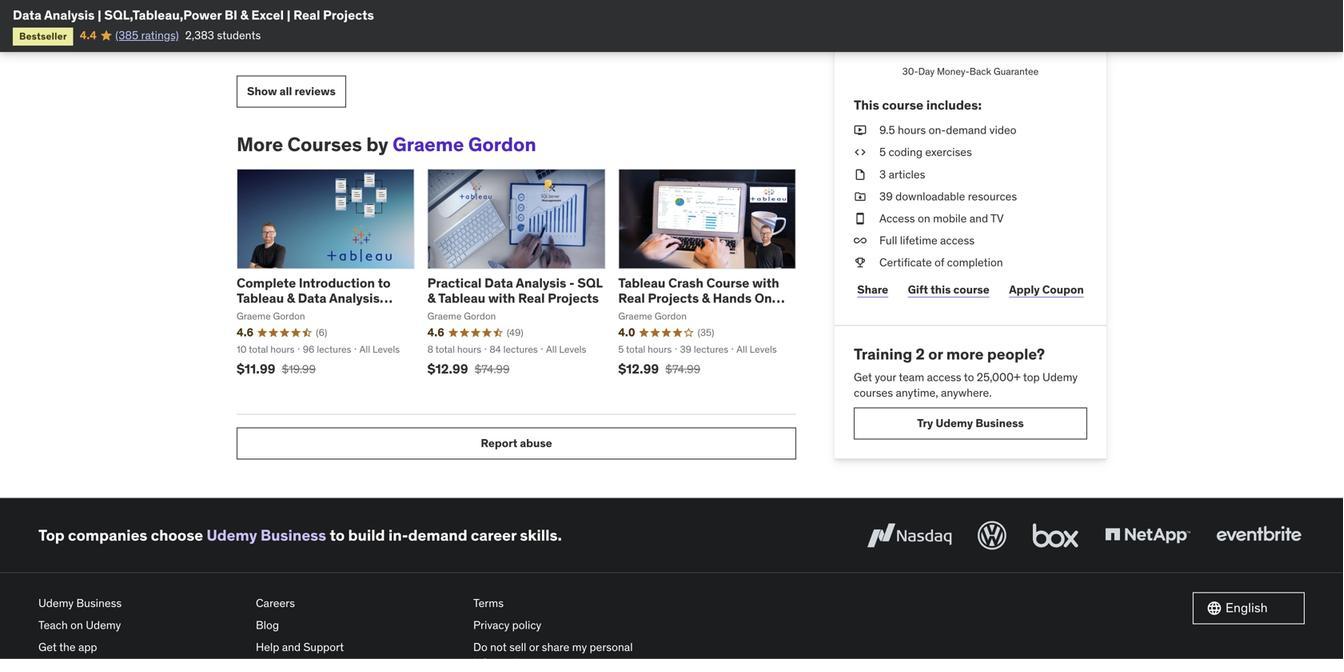 Task type: locate. For each thing, give the bounding box(es) containing it.
graeme gordon down complete
[[237, 310, 305, 322]]

teach on udemy link
[[38, 614, 243, 636]]

1 $74.99 from the left
[[475, 362, 510, 376]]

data inside 'practical data analysis - sql & tableau with real projects graeme gordon'
[[485, 275, 513, 291]]

lectures
[[317, 343, 352, 356], [504, 343, 538, 356], [694, 343, 729, 356]]

1 horizontal spatial all levels
[[546, 343, 587, 356]]

0 horizontal spatial lectures
[[317, 343, 352, 356]]

2 $74.99 from the left
[[666, 362, 701, 376]]

2 all levels from the left
[[546, 343, 587, 356]]

all right 96 lectures
[[360, 343, 371, 356]]

2 all from the left
[[546, 343, 557, 356]]

more
[[947, 344, 984, 363]]

2 horizontal spatial analysis
[[516, 275, 567, 291]]

real inside 'practical data analysis - sql & tableau with real projects graeme gordon'
[[518, 290, 545, 307]]

and right the "help"
[[282, 640, 301, 654]]

personal
[[590, 640, 633, 654]]

39 right 5 total hours
[[680, 343, 692, 356]]

1 vertical spatial on
[[70, 618, 83, 632]]

0 horizontal spatial real
[[294, 7, 320, 23]]

english
[[1226, 600, 1269, 616]]

get left the
[[38, 640, 57, 654]]

0 horizontal spatial 5
[[619, 343, 624, 356]]

1 horizontal spatial or
[[929, 344, 944, 363]]

$12.99 $74.99 for tableau crash course with real projects & hands on learning
[[619, 361, 701, 377]]

2
[[916, 344, 925, 363]]

projects inside tableau crash course with real projects & hands on learning
[[648, 290, 699, 307]]

2 horizontal spatial real
[[619, 290, 645, 307]]

xsmall image left access
[[854, 211, 867, 226]]

business
[[976, 416, 1025, 430], [261, 525, 326, 545], [76, 596, 122, 610]]

0 horizontal spatial levels
[[373, 343, 400, 356]]

$12.99 down 5 total hours
[[619, 361, 659, 377]]

1 4.6 from the left
[[237, 325, 254, 340]]

and inside careers blog help and support
[[282, 640, 301, 654]]

graeme gordon link
[[393, 132, 537, 156]]

certificate
[[880, 255, 932, 270]]

2 | from the left
[[287, 7, 291, 23]]

2 horizontal spatial tableau
[[619, 275, 666, 291]]

1 horizontal spatial with
[[753, 275, 780, 291]]

demand down 'includes:'
[[947, 123, 987, 137]]

2 horizontal spatial business
[[976, 416, 1025, 430]]

graeme gordon up "4.0"
[[619, 310, 687, 322]]

full
[[880, 233, 898, 248]]

$74.99 for practical data analysis - sql & tableau with real projects
[[475, 362, 510, 376]]

0 horizontal spatial data
[[13, 7, 41, 23]]

hands
[[713, 290, 752, 307]]

team
[[899, 370, 925, 384]]

1 horizontal spatial real
[[518, 290, 545, 307]]

privacy
[[474, 618, 510, 632]]

total right the 8
[[436, 343, 455, 356]]

total right '10'
[[249, 343, 268, 356]]

course
[[707, 275, 750, 291]]

information
[[474, 656, 531, 659]]

0 vertical spatial get
[[854, 370, 873, 384]]

39 lectures
[[680, 343, 729, 356]]

hours up "$11.99 $19.99"
[[271, 343, 295, 356]]

1 horizontal spatial $74.99
[[666, 362, 701, 376]]

access down the mobile
[[941, 233, 975, 248]]

xsmall image
[[854, 122, 867, 138], [854, 167, 867, 182], [854, 211, 867, 226], [854, 255, 867, 271]]

all levels down on in the top right of the page
[[737, 343, 777, 356]]

0 horizontal spatial graeme gordon
[[237, 310, 305, 322]]

training
[[854, 344, 913, 363]]

udemy business link
[[207, 525, 326, 545], [38, 592, 243, 614]]

with inside 'practical data analysis - sql & tableau with real projects graeme gordon'
[[489, 290, 516, 307]]

udemy business teach on udemy get the app
[[38, 596, 122, 654]]

8
[[428, 343, 434, 356]]

2 horizontal spatial levels
[[750, 343, 777, 356]]

1 horizontal spatial levels
[[559, 343, 587, 356]]

all right 39 lectures
[[737, 343, 748, 356]]

hours
[[898, 123, 927, 137], [271, 343, 295, 356], [458, 343, 482, 356], [648, 343, 672, 356]]

0 horizontal spatial $12.99
[[428, 361, 468, 377]]

2 vertical spatial to
[[330, 525, 345, 545]]

1 horizontal spatial to
[[378, 275, 391, 291]]

hours for practical data analysis - sql & tableau with real projects
[[458, 343, 482, 356]]

real right excel
[[294, 7, 320, 23]]

xsmall image
[[854, 145, 867, 160], [854, 189, 867, 204], [854, 233, 867, 249]]

xsmall image for certificate
[[854, 255, 867, 271]]

tableau up 'learning'
[[619, 275, 666, 291]]

to inside training 2 or more people? get your team access to 25,000+ top udemy courses anytime, anywhere.
[[965, 370, 975, 384]]

1 horizontal spatial demand
[[947, 123, 987, 137]]

business up app
[[76, 596, 122, 610]]

0 vertical spatial or
[[929, 344, 944, 363]]

2 4.6 from the left
[[428, 325, 445, 340]]

to left build in the bottom left of the page
[[330, 525, 345, 545]]

35 reviews element
[[698, 326, 715, 340]]

0 vertical spatial and
[[970, 211, 989, 226]]

on up full lifetime access
[[918, 211, 931, 226]]

lectures down 6 reviews element
[[317, 343, 352, 356]]

1 vertical spatial access
[[928, 370, 962, 384]]

try
[[918, 416, 934, 430]]

careers
[[256, 596, 295, 610]]

2 total from the left
[[436, 343, 455, 356]]

1 levels from the left
[[373, 343, 400, 356]]

0 vertical spatial xsmall image
[[854, 145, 867, 160]]

tableau up 8 total hours
[[438, 290, 486, 307]]

1 vertical spatial business
[[261, 525, 326, 545]]

get inside training 2 or more people? get your team access to 25,000+ top udemy courses anytime, anywhere.
[[854, 370, 873, 384]]

2 graeme gordon from the left
[[619, 310, 687, 322]]

0 horizontal spatial all
[[360, 343, 371, 356]]

1 horizontal spatial on
[[918, 211, 931, 226]]

this
[[854, 97, 880, 113]]

0 horizontal spatial total
[[249, 343, 268, 356]]

& inside tableau crash course with real projects & hands on learning
[[702, 290, 710, 307]]

1 xsmall image from the top
[[854, 145, 867, 160]]

4.6 up '10'
[[237, 325, 254, 340]]

$74.99 down "84" in the left bottom of the page
[[475, 362, 510, 376]]

students
[[217, 28, 261, 42]]

(35)
[[698, 327, 715, 339]]

data inside complete introduction to tableau & data analysis projects
[[298, 290, 327, 307]]

excel
[[252, 7, 284, 23]]

and left 'tv'
[[970, 211, 989, 226]]

3 xsmall image from the top
[[854, 233, 867, 249]]

graeme inside 'practical data analysis - sql & tableau with real projects graeme gordon'
[[428, 310, 462, 322]]

0 horizontal spatial $12.99 $74.99
[[428, 361, 510, 377]]

udemy right the top
[[1043, 370, 1078, 384]]

crash
[[669, 275, 704, 291]]

hours left "84" in the left bottom of the page
[[458, 343, 482, 356]]

share
[[858, 282, 889, 297]]

$12.99
[[428, 361, 468, 377], [619, 361, 659, 377]]

real up the (49)
[[518, 290, 545, 307]]

data up bestseller
[[13, 7, 41, 23]]

downloadable
[[896, 189, 966, 204]]

0 horizontal spatial all levels
[[360, 343, 400, 356]]

with up the (49)
[[489, 290, 516, 307]]

get up courses in the right of the page
[[854, 370, 873, 384]]

0 vertical spatial demand
[[947, 123, 987, 137]]

1 vertical spatial course
[[954, 282, 990, 297]]

to right introduction
[[378, 275, 391, 291]]

1 $12.99 from the left
[[428, 361, 468, 377]]

| left sql,tableau,power
[[98, 7, 101, 23]]

1 | from the left
[[98, 7, 101, 23]]

0 vertical spatial on
[[918, 211, 931, 226]]

4.6 for complete introduction to tableau & data analysis projects
[[237, 325, 254, 340]]

0 horizontal spatial 4.6
[[237, 325, 254, 340]]

2 lectures from the left
[[504, 343, 538, 356]]

1 horizontal spatial total
[[436, 343, 455, 356]]

all levels right 84 lectures
[[546, 343, 587, 356]]

1 vertical spatial and
[[282, 640, 301, 654]]

2 horizontal spatial to
[[965, 370, 975, 384]]

& inside complete introduction to tableau & data analysis projects
[[287, 290, 295, 307]]

articles
[[889, 167, 926, 181]]

of
[[935, 255, 945, 270]]

39
[[880, 189, 893, 204], [680, 343, 692, 356]]

1 horizontal spatial $12.99 $74.99
[[619, 361, 701, 377]]

build
[[348, 525, 385, 545]]

0 vertical spatial 5
[[880, 145, 886, 159]]

and
[[970, 211, 989, 226], [282, 640, 301, 654]]

data analysis | sql,tableau,power bi & excel | real projects
[[13, 7, 374, 23]]

bi
[[225, 7, 238, 23]]

1 xsmall image from the top
[[854, 122, 867, 138]]

1 vertical spatial to
[[965, 370, 975, 384]]

lectures down 49 reviews element on the left of page
[[504, 343, 538, 356]]

course inside the gift this course link
[[954, 282, 990, 297]]

1 horizontal spatial 39
[[880, 189, 893, 204]]

sell
[[510, 640, 527, 654]]

0 horizontal spatial on
[[70, 618, 83, 632]]

1 horizontal spatial all
[[546, 343, 557, 356]]

eventbrite image
[[1214, 518, 1306, 553]]

1 vertical spatial 39
[[680, 343, 692, 356]]

total down "4.0"
[[626, 343, 646, 356]]

learning
[[619, 305, 672, 322]]

or
[[929, 344, 944, 363], [529, 640, 539, 654]]

business up careers
[[261, 525, 326, 545]]

graeme
[[393, 132, 464, 156], [237, 310, 271, 322], [428, 310, 462, 322], [619, 310, 653, 322]]

0 horizontal spatial |
[[98, 7, 101, 23]]

certificate of completion
[[880, 255, 1004, 270]]

1 horizontal spatial course
[[954, 282, 990, 297]]

3 all levels from the left
[[737, 343, 777, 356]]

$12.99 $74.99 down 8 total hours
[[428, 361, 510, 377]]

2 xsmall image from the top
[[854, 189, 867, 204]]

1 horizontal spatial 5
[[880, 145, 886, 159]]

demand left career
[[408, 525, 468, 545]]

1 all from the left
[[360, 343, 371, 356]]

2 horizontal spatial all
[[737, 343, 748, 356]]

graeme right by
[[393, 132, 464, 156]]

nasdaq image
[[864, 518, 956, 553]]

xsmall image for 9.5
[[854, 122, 867, 138]]

5 up 3
[[880, 145, 886, 159]]

with right hands
[[753, 275, 780, 291]]

2 horizontal spatial data
[[485, 275, 513, 291]]

1 vertical spatial get
[[38, 640, 57, 654]]

2 horizontal spatial lectures
[[694, 343, 729, 356]]

tableau inside 'practical data analysis - sql & tableau with real projects graeme gordon'
[[438, 290, 486, 307]]

udemy business link up careers
[[207, 525, 326, 545]]

blog link
[[256, 614, 461, 636]]

39 down 3
[[880, 189, 893, 204]]

share button
[[854, 274, 892, 306]]

course
[[883, 97, 924, 113], [954, 282, 990, 297]]

1 graeme gordon from the left
[[237, 310, 305, 322]]

this
[[931, 282, 951, 297]]

netapp image
[[1102, 518, 1194, 553]]

lectures down 35 reviews element
[[694, 343, 729, 356]]

all levels left the 8
[[360, 343, 400, 356]]

3 xsmall image from the top
[[854, 211, 867, 226]]

1 horizontal spatial and
[[970, 211, 989, 226]]

get for udemy
[[38, 640, 57, 654]]

4 xsmall image from the top
[[854, 255, 867, 271]]

$12.99 $74.99 down 5 total hours
[[619, 361, 701, 377]]

39 for 39 lectures
[[680, 343, 692, 356]]

0 vertical spatial udemy business link
[[207, 525, 326, 545]]

lectures for complete introduction to tableau & data analysis projects
[[317, 343, 352, 356]]

tableau up 10 total hours
[[237, 290, 284, 307]]

practical
[[428, 275, 482, 291]]

1 $12.99 $74.99 from the left
[[428, 361, 510, 377]]

access inside training 2 or more people? get your team access to 25,000+ top udemy courses anytime, anywhere.
[[928, 370, 962, 384]]

and for tv
[[970, 211, 989, 226]]

or right 2
[[929, 344, 944, 363]]

| right excel
[[287, 7, 291, 23]]

2,383 students
[[185, 28, 261, 42]]

introduction
[[299, 275, 375, 291]]

1 horizontal spatial $12.99
[[619, 361, 659, 377]]

2 $12.99 from the left
[[619, 361, 659, 377]]

3 levels from the left
[[750, 343, 777, 356]]

tableau
[[619, 275, 666, 291], [237, 290, 284, 307], [438, 290, 486, 307]]

2 xsmall image from the top
[[854, 167, 867, 182]]

0 horizontal spatial tableau
[[237, 290, 284, 307]]

or right sell
[[529, 640, 539, 654]]

96
[[303, 343, 315, 356]]

includes:
[[927, 97, 982, 113]]

report abuse
[[481, 436, 553, 450]]

udemy right try
[[936, 416, 974, 430]]

projects
[[323, 7, 374, 23], [548, 290, 599, 307], [648, 290, 699, 307], [237, 305, 288, 322]]

with
[[753, 275, 780, 291], [489, 290, 516, 307]]

choose
[[151, 525, 203, 545]]

hours down 'learning'
[[648, 343, 672, 356]]

0 vertical spatial to
[[378, 275, 391, 291]]

5 down "4.0"
[[619, 343, 624, 356]]

xsmall image down this
[[854, 122, 867, 138]]

report abuse button
[[237, 427, 797, 459]]

day
[[919, 65, 935, 78]]

1 horizontal spatial get
[[854, 370, 873, 384]]

all right 84 lectures
[[546, 343, 557, 356]]

0 vertical spatial course
[[883, 97, 924, 113]]

top
[[38, 525, 65, 545]]

3 total from the left
[[626, 343, 646, 356]]

business down anywhere. at the right bottom of the page
[[976, 416, 1025, 430]]

0 horizontal spatial 39
[[680, 343, 692, 356]]

report
[[481, 436, 518, 450]]

1 vertical spatial xsmall image
[[854, 189, 867, 204]]

1 horizontal spatial 4.6
[[428, 325, 445, 340]]

get for training
[[854, 370, 873, 384]]

&
[[240, 7, 249, 23], [287, 290, 295, 307], [428, 290, 436, 307], [702, 290, 710, 307]]

projects inside 'practical data analysis - sql & tableau with real projects graeme gordon'
[[548, 290, 599, 307]]

xsmall image left 3
[[854, 167, 867, 182]]

$12.99 for tableau crash course with real projects & hands on learning
[[619, 361, 659, 377]]

data
[[13, 7, 41, 23], [485, 275, 513, 291], [298, 290, 327, 307]]

demand
[[947, 123, 987, 137], [408, 525, 468, 545]]

2 vertical spatial xsmall image
[[854, 233, 867, 249]]

0 horizontal spatial demand
[[408, 525, 468, 545]]

1 horizontal spatial tableau
[[438, 290, 486, 307]]

udemy business link up get the app link
[[38, 592, 243, 614]]

total for complete introduction to tableau & data analysis projects
[[249, 343, 268, 356]]

1 vertical spatial 5
[[619, 343, 624, 356]]

2 $12.99 $74.99 from the left
[[619, 361, 701, 377]]

get inside udemy business teach on udemy get the app
[[38, 640, 57, 654]]

hours up 'coding'
[[898, 123, 927, 137]]

1 vertical spatial or
[[529, 640, 539, 654]]

0 horizontal spatial analysis
[[44, 7, 95, 23]]

all
[[360, 343, 371, 356], [546, 343, 557, 356], [737, 343, 748, 356]]

levels left the 8
[[373, 343, 400, 356]]

1 total from the left
[[249, 343, 268, 356]]

levels right 84 lectures
[[559, 343, 587, 356]]

reviews
[[295, 84, 336, 98]]

course down the completion
[[954, 282, 990, 297]]

84
[[490, 343, 501, 356]]

0 vertical spatial 39
[[880, 189, 893, 204]]

tableau crash course with real projects & hands on learning
[[619, 275, 780, 322]]

gordon
[[469, 132, 537, 156], [273, 310, 305, 322], [464, 310, 496, 322], [655, 310, 687, 322]]

0 horizontal spatial or
[[529, 640, 539, 654]]

3 all from the left
[[737, 343, 748, 356]]

total for tableau crash course with real projects & hands on learning
[[626, 343, 646, 356]]

0 horizontal spatial and
[[282, 640, 301, 654]]

2 horizontal spatial total
[[626, 343, 646, 356]]

data up (6)
[[298, 290, 327, 307]]

anytime,
[[896, 386, 939, 400]]

udemy
[[1043, 370, 1078, 384], [936, 416, 974, 430], [207, 525, 257, 545], [38, 596, 74, 610], [86, 618, 121, 632]]

0 horizontal spatial with
[[489, 290, 516, 307]]

1 horizontal spatial data
[[298, 290, 327, 307]]

2 horizontal spatial all levels
[[737, 343, 777, 356]]

|
[[98, 7, 101, 23], [287, 7, 291, 23]]

30-
[[903, 65, 919, 78]]

$74.99 down 39 lectures
[[666, 362, 701, 376]]

1 horizontal spatial graeme gordon
[[619, 310, 687, 322]]

data right practical in the top left of the page
[[485, 275, 513, 291]]

course up 9.5
[[883, 97, 924, 113]]

1 all levels from the left
[[360, 343, 400, 356]]

1 horizontal spatial lectures
[[504, 343, 538, 356]]

on
[[918, 211, 931, 226], [70, 618, 83, 632]]

$74.99 for tableau crash course with real projects & hands on learning
[[666, 362, 701, 376]]

1 horizontal spatial analysis
[[329, 290, 380, 307]]

or inside training 2 or more people? get your team access to 25,000+ top udemy courses anytime, anywhere.
[[929, 344, 944, 363]]

4.6 up the 8
[[428, 325, 445, 340]]

5 for 5 total hours
[[619, 343, 624, 356]]

completion
[[948, 255, 1004, 270]]

$12.99 down 8 total hours
[[428, 361, 468, 377]]

0 horizontal spatial business
[[76, 596, 122, 610]]

career
[[471, 525, 517, 545]]

xsmall image up share
[[854, 255, 867, 271]]

0 horizontal spatial get
[[38, 640, 57, 654]]

box image
[[1030, 518, 1083, 553]]

ratings)
[[141, 28, 179, 42]]

levels down on in the top right of the page
[[750, 343, 777, 356]]

1 horizontal spatial |
[[287, 7, 291, 23]]

real up "4.0"
[[619, 290, 645, 307]]

0 horizontal spatial course
[[883, 97, 924, 113]]

3 lectures from the left
[[694, 343, 729, 356]]

on right teach
[[70, 618, 83, 632]]

lifetime
[[901, 233, 938, 248]]

1 lectures from the left
[[317, 343, 352, 356]]

2 vertical spatial business
[[76, 596, 122, 610]]

96 lectures
[[303, 343, 352, 356]]

access up anywhere. at the right bottom of the page
[[928, 370, 962, 384]]

graeme down practical in the top left of the page
[[428, 310, 462, 322]]

to up anywhere. at the right bottom of the page
[[965, 370, 975, 384]]

0 horizontal spatial $74.99
[[475, 362, 510, 376]]



Task type: describe. For each thing, give the bounding box(es) containing it.
levels for complete introduction to tableau & data analysis projects
[[373, 343, 400, 356]]

10
[[237, 343, 247, 356]]

not
[[491, 640, 507, 654]]

top
[[1024, 370, 1040, 384]]

all levels for tableau crash course with real projects & hands on learning
[[737, 343, 777, 356]]

video
[[990, 123, 1017, 137]]

5 for 5 coding exercises
[[880, 145, 886, 159]]

39 for 39 downloadable resources
[[880, 189, 893, 204]]

& inside 'practical data analysis - sql & tableau with real projects graeme gordon'
[[428, 290, 436, 307]]

xsmall image for full
[[854, 233, 867, 249]]

mark review by isaac i. as unhelpful image
[[312, 17, 328, 33]]

with inside tableau crash course with real projects & hands on learning
[[753, 275, 780, 291]]

mark review by isaac i. as helpful image
[[281, 17, 297, 33]]

guarantee
[[994, 65, 1039, 78]]

30-day money-back guarantee
[[903, 65, 1039, 78]]

real for |
[[294, 7, 320, 23]]

tableau inside tableau crash course with real projects & hands on learning
[[619, 275, 666, 291]]

udemy right choose
[[207, 525, 257, 545]]

do not sell or share my personal information button
[[474, 636, 678, 659]]

0 vertical spatial business
[[976, 416, 1025, 430]]

(6)
[[316, 327, 327, 339]]

your
[[875, 370, 897, 384]]

3
[[880, 167, 887, 181]]

all
[[280, 84, 292, 98]]

exercises
[[926, 145, 973, 159]]

on-
[[929, 123, 947, 137]]

complete introduction to tableau & data analysis projects link
[[237, 275, 393, 322]]

privacy policy link
[[474, 614, 678, 636]]

1 vertical spatial demand
[[408, 525, 468, 545]]

9.5
[[880, 123, 896, 137]]

analysis inside complete introduction to tableau & data analysis projects
[[329, 290, 380, 307]]

-
[[570, 275, 575, 291]]

lectures for tableau crash course with real projects & hands on learning
[[694, 343, 729, 356]]

help
[[256, 640, 279, 654]]

udemy inside training 2 or more people? get your team access to 25,000+ top udemy courses anytime, anywhere.
[[1043, 370, 1078, 384]]

2 levels from the left
[[559, 343, 587, 356]]

courses
[[288, 132, 362, 156]]

levels for tableau crash course with real projects & hands on learning
[[750, 343, 777, 356]]

projects inside complete introduction to tableau & data analysis projects
[[237, 305, 288, 322]]

share
[[542, 640, 570, 654]]

resources
[[969, 189, 1018, 204]]

careers blog help and support
[[256, 596, 344, 654]]

in-
[[389, 525, 408, 545]]

complete
[[237, 275, 296, 291]]

total for practical data analysis - sql & tableau with real projects
[[436, 343, 455, 356]]

coupon
[[1043, 282, 1085, 297]]

1 horizontal spatial business
[[261, 525, 326, 545]]

$12.99 for practical data analysis - sql & tableau with real projects
[[428, 361, 468, 377]]

tableau inside complete introduction to tableau & data analysis projects
[[237, 290, 284, 307]]

gift this course
[[908, 282, 990, 297]]

my
[[573, 640, 587, 654]]

sql
[[578, 275, 603, 291]]

english button
[[1194, 592, 1306, 624]]

hours for complete introduction to tableau & data analysis projects
[[271, 343, 295, 356]]

terms link
[[474, 592, 678, 614]]

or inside terms privacy policy do not sell or share my personal information
[[529, 640, 539, 654]]

hours for tableau crash course with real projects & hands on learning
[[648, 343, 672, 356]]

0 horizontal spatial to
[[330, 525, 345, 545]]

xsmall image for 5
[[854, 145, 867, 160]]

and for support
[[282, 640, 301, 654]]

xsmall image for 3
[[854, 167, 867, 182]]

back
[[970, 65, 992, 78]]

coding
[[889, 145, 923, 159]]

business inside udemy business teach on udemy get the app
[[76, 596, 122, 610]]

real inside tableau crash course with real projects & hands on learning
[[619, 290, 645, 307]]

gift
[[908, 282, 929, 297]]

more
[[237, 132, 283, 156]]

people?
[[988, 344, 1046, 363]]

1 vertical spatial udemy business link
[[38, 592, 243, 614]]

tv
[[991, 211, 1004, 226]]

app
[[78, 640, 97, 654]]

5 total hours
[[619, 343, 672, 356]]

abuse
[[520, 436, 553, 450]]

4.6 for practical data analysis - sql & tableau with real projects
[[428, 325, 445, 340]]

graeme gordon for real
[[619, 310, 687, 322]]

gordon inside 'practical data analysis - sql & tableau with real projects graeme gordon'
[[464, 310, 496, 322]]

small image
[[1207, 600, 1223, 616]]

support
[[304, 640, 344, 654]]

apply coupon
[[1010, 282, 1085, 297]]

apply coupon button
[[1006, 274, 1088, 306]]

all levels for complete introduction to tableau & data analysis projects
[[360, 343, 400, 356]]

do
[[474, 640, 488, 654]]

this course includes:
[[854, 97, 982, 113]]

practical data analysis - sql & tableau with real projects link
[[428, 275, 603, 307]]

all for tableau crash course with real projects & hands on learning
[[737, 343, 748, 356]]

0 vertical spatial access
[[941, 233, 975, 248]]

xsmall image for 39
[[854, 189, 867, 204]]

10 total hours
[[237, 343, 295, 356]]

$11.99
[[237, 361, 276, 377]]

6 reviews element
[[316, 326, 327, 340]]

real for with
[[518, 290, 545, 307]]

complete introduction to tableau & data analysis projects
[[237, 275, 391, 322]]

4.0
[[619, 325, 636, 340]]

helpful?
[[237, 19, 272, 31]]

graeme gordon for &
[[237, 310, 305, 322]]

udemy up app
[[86, 618, 121, 632]]

49 reviews element
[[507, 326, 524, 340]]

udemy up teach
[[38, 596, 74, 610]]

25,000+
[[977, 370, 1021, 384]]

skills.
[[520, 525, 562, 545]]

$12.99 $74.99 for practical data analysis - sql & tableau with real projects
[[428, 361, 510, 377]]

sql,tableau,power
[[104, 7, 222, 23]]

xsmall image for access
[[854, 211, 867, 226]]

teach
[[38, 618, 68, 632]]

practical data analysis - sql & tableau with real projects graeme gordon
[[428, 275, 603, 322]]

try udemy business link
[[854, 407, 1088, 439]]

on inside udemy business teach on udemy get the app
[[70, 618, 83, 632]]

analysis inside 'practical data analysis - sql & tableau with real projects graeme gordon'
[[516, 275, 567, 291]]

to inside complete introduction to tableau & data analysis projects
[[378, 275, 391, 291]]

graeme up "4.0"
[[619, 310, 653, 322]]

terms privacy policy do not sell or share my personal information
[[474, 596, 633, 659]]

$11.99 $19.99
[[237, 361, 316, 377]]

(49)
[[507, 327, 524, 339]]

(385
[[115, 28, 138, 42]]

anywhere.
[[942, 386, 992, 400]]

84 lectures
[[490, 343, 538, 356]]

volkswagen image
[[975, 518, 1010, 553]]

3 articles
[[880, 167, 926, 181]]

get the app link
[[38, 636, 243, 658]]

graeme up 10 total hours
[[237, 310, 271, 322]]

all for complete introduction to tableau & data analysis projects
[[360, 343, 371, 356]]

companies
[[68, 525, 148, 545]]

5 coding exercises
[[880, 145, 973, 159]]

4.4
[[80, 28, 97, 42]]

2,383
[[185, 28, 214, 42]]

mobile
[[934, 211, 967, 226]]



Task type: vqa. For each thing, say whether or not it's contained in the screenshot.
4.0
yes



